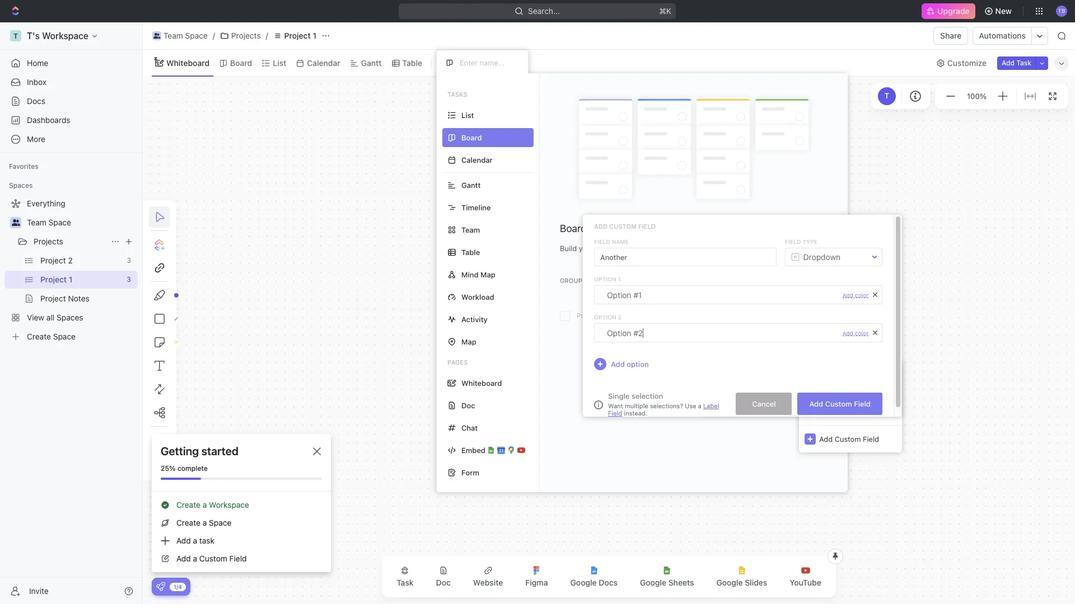 Task type: describe. For each thing, give the bounding box(es) containing it.
selections?
[[650, 403, 683, 410]]

chat
[[461, 424, 478, 433]]

custom field button
[[705, 392, 799, 410]]

slides
[[745, 578, 767, 588]]

color for option 2
[[855, 330, 868, 337]]

selection
[[632, 392, 663, 401]]

google docs
[[570, 578, 618, 588]]

option for option 1
[[594, 276, 617, 283]]

add a task
[[176, 536, 214, 546]]

add down dropdown popup button
[[843, 292, 853, 299]]

add option
[[611, 360, 649, 369]]

1 horizontal spatial task
[[1017, 59, 1031, 67]]

1 horizontal spatial calendar
[[461, 155, 493, 164]]

group
[[560, 277, 582, 284]]

0 horizontal spatial team space link
[[27, 214, 136, 232]]

upgrade
[[938, 6, 970, 16]]

getting
[[161, 445, 199, 458]]

field left name
[[594, 239, 610, 245]]

board link
[[228, 55, 252, 71]]

workspace
[[209, 501, 249, 510]]

add custom field inside button
[[809, 400, 871, 408]]

website
[[473, 578, 503, 588]]

Enter name... text field
[[594, 248, 776, 267]]

label field
[[608, 403, 719, 417]]

instead.
[[622, 410, 647, 417]]

dropdown
[[803, 252, 841, 262]]

25% complete
[[161, 465, 208, 473]]

0 horizontal spatial board
[[230, 58, 252, 67]]

add a custom field
[[176, 554, 247, 564]]

google slides
[[716, 578, 767, 588]]

1 vertical spatial task
[[397, 578, 414, 588]]

option 2
[[594, 314, 622, 321]]

i
[[598, 402, 599, 409]]

field inside dropdown button
[[753, 396, 770, 405]]

priority
[[723, 342, 749, 352]]

project 1
[[284, 31, 316, 40]]

add task button
[[997, 56, 1036, 70]]

field down the create a space
[[229, 554, 247, 564]]

items
[[847, 401, 865, 410]]

Option name... text field
[[607, 286, 837, 304]]

1 horizontal spatial team space link
[[150, 29, 210, 43]]

spaces
[[9, 181, 33, 190]]

dropdown button
[[785, 248, 882, 267]]

add down add a task
[[176, 554, 191, 564]]

add custom field button
[[799, 426, 902, 453]]

add color for option 1
[[843, 292, 868, 299]]

whiteboard link
[[164, 55, 210, 71]]

add custom field button
[[798, 393, 882, 415]]

docs link
[[4, 92, 138, 110]]

started
[[201, 445, 239, 458]]

google for google docs
[[570, 578, 597, 588]]

2 / from the left
[[266, 31, 268, 40]]

add left task
[[176, 536, 191, 546]]

customize button
[[933, 55, 990, 71]]

tree inside sidebar 'navigation'
[[4, 195, 138, 346]]

by:
[[607, 277, 617, 284]]

form
[[461, 468, 479, 477]]

project
[[284, 31, 311, 40]]

home link
[[4, 54, 138, 72]]

upgrade link
[[922, 3, 975, 19]]

1 horizontal spatial projects
[[231, 31, 261, 40]]

field left 'type'
[[785, 239, 801, 245]]

0 vertical spatial space
[[185, 31, 208, 40]]

projects inside sidebar 'navigation'
[[34, 237, 63, 246]]

field inside button
[[854, 400, 871, 408]]

multiple
[[625, 403, 648, 410]]

doc inside 'button'
[[436, 578, 451, 588]]

1 for option 1
[[618, 276, 621, 283]]

customize
[[947, 58, 987, 67]]

field name
[[594, 239, 629, 245]]

space inside sidebar 'navigation'
[[48, 218, 71, 227]]

1 horizontal spatial table
[[461, 248, 480, 257]]

view button
[[436, 55, 473, 71]]

workload
[[461, 293, 494, 302]]

custom inside add custom field dropdown button
[[835, 435, 861, 444]]

option
[[627, 360, 649, 369]]

google for google slides
[[716, 578, 743, 588]]

mind map
[[461, 270, 495, 279]]

google docs button
[[561, 560, 627, 595]]

1 horizontal spatial whiteboard
[[461, 379, 502, 388]]

website button
[[464, 560, 512, 595]]

a for space
[[203, 519, 207, 528]]

0 vertical spatial team space
[[164, 31, 208, 40]]

close image
[[313, 448, 321, 456]]

figma
[[525, 578, 548, 588]]

activity
[[461, 315, 488, 324]]

add inside dropdown button
[[819, 435, 833, 444]]

automations button
[[973, 27, 1031, 44]]

share button
[[934, 27, 968, 45]]

calendar link
[[305, 55, 340, 71]]

timeline
[[461, 203, 491, 212]]

youtube button
[[781, 560, 830, 595]]

google sheets button
[[631, 560, 703, 595]]

2
[[618, 314, 622, 321]]

add color button for option 2
[[843, 330, 868, 337]]

label
[[703, 403, 719, 410]]

1 / from the left
[[213, 31, 215, 40]]

calendar inside "link"
[[307, 58, 340, 67]]

favorites
[[9, 162, 39, 171]]

add left 'no'
[[809, 400, 823, 408]]

⌘k
[[659, 6, 672, 16]]

Search... text field
[[821, 365, 896, 382]]

assignee button
[[705, 320, 799, 338]]

due date button
[[676, 272, 828, 290]]

0 vertical spatial whiteboard
[[166, 58, 210, 67]]



Task type: vqa. For each thing, say whether or not it's contained in the screenshot.
the No
yes



Task type: locate. For each thing, give the bounding box(es) containing it.
automations
[[979, 31, 1026, 40]]

0 horizontal spatial table
[[402, 58, 422, 67]]

custom inside add custom field button
[[825, 400, 852, 408]]

team inside sidebar 'navigation'
[[27, 218, 46, 227]]

1 horizontal spatial list
[[461, 111, 474, 120]]

1 vertical spatial add custom field
[[809, 400, 871, 408]]

100% button
[[965, 89, 989, 103]]

calendar
[[307, 58, 340, 67], [461, 155, 493, 164]]

team right user group image
[[27, 218, 46, 227]]

1 add color button from the top
[[843, 292, 868, 299]]

option right the group
[[594, 276, 617, 283]]

2 color from the top
[[855, 330, 868, 337]]

sidebar navigation
[[0, 22, 143, 605]]

field up enter name... text field
[[638, 223, 656, 230]]

no items
[[836, 401, 865, 410]]

space right user group image
[[48, 218, 71, 227]]

1 vertical spatial list
[[461, 111, 474, 120]]

1 vertical spatial option
[[594, 314, 617, 321]]

25%
[[161, 465, 176, 473]]

getting started
[[161, 445, 239, 458]]

dashboards link
[[4, 111, 138, 129]]

google for google sheets
[[640, 578, 666, 588]]

field inside label field
[[608, 410, 622, 417]]

team down timeline
[[461, 225, 480, 234]]

0 horizontal spatial projects
[[34, 237, 63, 246]]

add color for option 2
[[843, 330, 868, 337]]

view
[[451, 58, 469, 67]]

field right 'no'
[[854, 400, 871, 408]]

option 1
[[594, 276, 621, 283]]

1 vertical spatial projects
[[34, 237, 63, 246]]

0 horizontal spatial task
[[397, 578, 414, 588]]

add up field name
[[594, 223, 608, 230]]

1 vertical spatial whiteboard
[[461, 379, 502, 388]]

1 google from the left
[[570, 578, 597, 588]]

calendar up timeline
[[461, 155, 493, 164]]

table up mind
[[461, 248, 480, 257]]

create
[[176, 501, 200, 510], [176, 519, 200, 528]]

create for create a space
[[176, 519, 200, 528]]

doc up chat
[[461, 401, 475, 410]]

doc right task button at the bottom left of the page
[[436, 578, 451, 588]]

create a workspace
[[176, 501, 249, 510]]

dashboards
[[27, 115, 70, 125]]

0 horizontal spatial map
[[461, 337, 476, 346]]

board left list link
[[230, 58, 252, 67]]

google slides button
[[707, 560, 776, 595]]

1 vertical spatial team space
[[27, 218, 71, 227]]

add custom field up name
[[594, 223, 656, 230]]

gantt link
[[359, 55, 382, 71]]

onboarding checklist button image
[[156, 583, 165, 592]]

no
[[836, 401, 845, 410]]

1 vertical spatial map
[[461, 337, 476, 346]]

add color button up search... text box at right bottom
[[843, 330, 868, 337]]

field
[[638, 223, 656, 230], [594, 239, 610, 245], [785, 239, 801, 245], [753, 396, 770, 405], [854, 400, 871, 408], [608, 410, 622, 417], [863, 435, 879, 444], [229, 554, 247, 564]]

view button
[[436, 50, 473, 76]]

want
[[608, 403, 623, 410]]

sheets
[[668, 578, 694, 588]]

0 vertical spatial projects link
[[217, 29, 264, 43]]

team space link
[[150, 29, 210, 43], [27, 214, 136, 232]]

table link
[[400, 55, 422, 71]]

space
[[185, 31, 208, 40], [48, 218, 71, 227], [209, 519, 231, 528]]

team
[[164, 31, 183, 40], [27, 218, 46, 227], [461, 225, 480, 234]]

favorites button
[[4, 160, 43, 174]]

board
[[584, 277, 606, 284]]

team space up whiteboard link
[[164, 31, 208, 40]]

1 right project
[[313, 31, 316, 40]]

2 google from the left
[[640, 578, 666, 588]]

a up task
[[203, 519, 207, 528]]

add custom field down no items
[[819, 435, 879, 444]]

1 horizontal spatial docs
[[599, 578, 618, 588]]

1 horizontal spatial team space
[[164, 31, 208, 40]]

color down dropdown popup button
[[855, 292, 868, 299]]

0 vertical spatial task
[[1017, 59, 1031, 67]]

type
[[803, 239, 817, 245]]

inbox link
[[4, 73, 138, 91]]

option left 2
[[594, 314, 617, 321]]

group board by:
[[560, 277, 617, 284]]

a for custom
[[193, 554, 197, 564]]

user group image
[[153, 33, 160, 39]]

youtube
[[790, 578, 821, 588]]

1/4
[[174, 584, 182, 590]]

board
[[230, 58, 252, 67], [560, 223, 587, 235]]

2 create from the top
[[176, 519, 200, 528]]

0 vertical spatial team space link
[[150, 29, 210, 43]]

0 vertical spatial list
[[273, 58, 286, 67]]

projects
[[231, 31, 261, 40], [34, 237, 63, 246]]

create up the create a space
[[176, 501, 200, 510]]

1 horizontal spatial space
[[185, 31, 208, 40]]

a right use at the right of page
[[698, 403, 702, 410]]

2 option from the top
[[594, 314, 617, 321]]

share
[[940, 31, 962, 40]]

1 horizontal spatial team
[[164, 31, 183, 40]]

google left slides
[[716, 578, 743, 588]]

tree containing team space
[[4, 195, 138, 346]]

task left doc 'button'
[[397, 578, 414, 588]]

space up whiteboard link
[[185, 31, 208, 40]]

figma button
[[516, 560, 557, 595]]

0 vertical spatial add color button
[[843, 292, 868, 299]]

projects link inside tree
[[34, 233, 106, 251]]

0 horizontal spatial google
[[570, 578, 597, 588]]

task
[[1017, 59, 1031, 67], [397, 578, 414, 588]]

color up search... text box at right bottom
[[855, 330, 868, 337]]

mind
[[461, 270, 479, 279]]

1 vertical spatial board
[[560, 223, 587, 235]]

due date
[[697, 276, 726, 285]]

1 vertical spatial gantt
[[461, 181, 481, 190]]

0 horizontal spatial list
[[273, 58, 286, 67]]

1 vertical spatial doc
[[436, 578, 451, 588]]

create for create a workspace
[[176, 501, 200, 510]]

1 vertical spatial create
[[176, 519, 200, 528]]

map down activity on the left of page
[[461, 337, 476, 346]]

add up search... text box at right bottom
[[843, 330, 853, 337]]

0 horizontal spatial calendar
[[307, 58, 340, 67]]

option for option 2
[[594, 314, 617, 321]]

2 add color button from the top
[[843, 330, 868, 337]]

2 horizontal spatial space
[[209, 519, 231, 528]]

1 color from the top
[[855, 292, 868, 299]]

1
[[313, 31, 316, 40], [618, 276, 621, 283]]

date
[[712, 276, 726, 285]]

1 for project 1
[[313, 31, 316, 40]]

custom field
[[723, 396, 770, 405]]

0 horizontal spatial space
[[48, 218, 71, 227]]

inbox
[[27, 77, 47, 87]]

2 horizontal spatial team
[[461, 225, 480, 234]]

doc button
[[427, 560, 460, 595]]

1 horizontal spatial board
[[560, 223, 587, 235]]

new
[[995, 6, 1012, 16]]

1 vertical spatial color
[[855, 330, 868, 337]]

single selection
[[608, 392, 663, 401]]

Option name... text field
[[607, 324, 837, 342]]

a for task
[[193, 536, 197, 546]]

add left option
[[611, 360, 625, 369]]

1 vertical spatial team space link
[[27, 214, 136, 232]]

a for workspace
[[203, 501, 207, 510]]

1 horizontal spatial doc
[[461, 401, 475, 410]]

100%
[[967, 92, 987, 101]]

0 vertical spatial option
[[594, 276, 617, 283]]

add custom field down search... text box at right bottom
[[809, 400, 871, 408]]

cancel
[[752, 400, 776, 408]]

assignee
[[723, 324, 756, 334]]

color
[[855, 292, 868, 299], [855, 330, 868, 337]]

use
[[685, 403, 696, 410]]

1 vertical spatial calendar
[[461, 155, 493, 164]]

3 google from the left
[[716, 578, 743, 588]]

1 vertical spatial add color
[[843, 330, 868, 337]]

a up the create a space
[[203, 501, 207, 510]]

1 horizontal spatial /
[[266, 31, 268, 40]]

1 option from the top
[[594, 276, 617, 283]]

team space
[[164, 31, 208, 40], [27, 218, 71, 227]]

1 vertical spatial table
[[461, 248, 480, 257]]

0 horizontal spatial team space
[[27, 218, 71, 227]]

onboarding checklist button element
[[156, 583, 165, 592]]

1 horizontal spatial gantt
[[461, 181, 481, 190]]

cancel button
[[736, 393, 792, 415]]

board up the group
[[560, 223, 587, 235]]

task
[[199, 536, 214, 546]]

0 horizontal spatial doc
[[436, 578, 451, 588]]

user group image
[[11, 220, 20, 226]]

0 vertical spatial map
[[480, 270, 495, 279]]

1 create from the top
[[176, 501, 200, 510]]

google left sheets
[[640, 578, 666, 588]]

add custom field inside dropdown button
[[819, 435, 879, 444]]

field down want
[[608, 410, 622, 417]]

2 vertical spatial space
[[209, 519, 231, 528]]

list down the view
[[461, 111, 474, 120]]

gantt left table link
[[361, 58, 382, 67]]

want multiple selections? use a
[[608, 403, 703, 410]]

2 horizontal spatial google
[[716, 578, 743, 588]]

list
[[273, 58, 286, 67], [461, 111, 474, 120]]

add task
[[1002, 59, 1031, 67]]

0 vertical spatial calendar
[[307, 58, 340, 67]]

add color down dropdown popup button
[[843, 292, 868, 299]]

custom down no items
[[835, 435, 861, 444]]

0 vertical spatial add custom field
[[594, 223, 656, 230]]

2 vertical spatial add custom field
[[819, 435, 879, 444]]

2 add color from the top
[[843, 330, 868, 337]]

a down add a task
[[193, 554, 197, 564]]

team right user group icon
[[164, 31, 183, 40]]

0 horizontal spatial whiteboard
[[166, 58, 210, 67]]

google right figma
[[570, 578, 597, 588]]

0 vertical spatial color
[[855, 292, 868, 299]]

Enter name... field
[[459, 58, 519, 68]]

custom down task
[[199, 554, 227, 564]]

0 horizontal spatial projects link
[[34, 233, 106, 251]]

calendar down project 1
[[307, 58, 340, 67]]

1 vertical spatial add color button
[[843, 330, 868, 337]]

color for option 1
[[855, 292, 868, 299]]

table right gantt link
[[402, 58, 422, 67]]

0 horizontal spatial gantt
[[361, 58, 382, 67]]

custom right label
[[723, 396, 751, 405]]

complete
[[177, 465, 208, 473]]

add color button
[[843, 292, 868, 299], [843, 330, 868, 337]]

field inside dropdown button
[[863, 435, 879, 444]]

0 vertical spatial board
[[230, 58, 252, 67]]

add color up search... text box at right bottom
[[843, 330, 868, 337]]

/
[[213, 31, 215, 40], [266, 31, 268, 40]]

tree
[[4, 195, 138, 346]]

task button
[[388, 560, 423, 595]]

field down items at the right of page
[[863, 435, 879, 444]]

team space inside tree
[[27, 218, 71, 227]]

0 vertical spatial add color
[[843, 292, 868, 299]]

1 horizontal spatial 1
[[618, 276, 621, 283]]

docs inside button
[[599, 578, 618, 588]]

new button
[[980, 2, 1019, 20]]

whiteboard up chat
[[461, 379, 502, 388]]

add down automations button at the top right of the page
[[1002, 59, 1015, 67]]

map right mind
[[480, 270, 495, 279]]

1 right 'by:'
[[618, 276, 621, 283]]

0 horizontal spatial docs
[[27, 96, 45, 106]]

a left task
[[193, 536, 197, 546]]

0 vertical spatial table
[[402, 58, 422, 67]]

embed
[[461, 446, 485, 455]]

1 horizontal spatial google
[[640, 578, 666, 588]]

0 vertical spatial docs
[[27, 96, 45, 106]]

add
[[1002, 59, 1015, 67], [594, 223, 608, 230], [843, 292, 853, 299], [843, 330, 853, 337], [611, 360, 625, 369], [809, 400, 823, 408], [819, 435, 833, 444], [176, 536, 191, 546], [176, 554, 191, 564]]

docs inside sidebar 'navigation'
[[27, 96, 45, 106]]

custom inside custom field dropdown button
[[723, 396, 751, 405]]

add down add custom field button
[[819, 435, 833, 444]]

add color button down dropdown popup button
[[843, 292, 868, 299]]

search...
[[528, 6, 560, 16]]

space down create a workspace
[[209, 519, 231, 528]]

custom up name
[[609, 223, 637, 230]]

team space right user group image
[[27, 218, 71, 227]]

1 vertical spatial space
[[48, 218, 71, 227]]

1 horizontal spatial map
[[480, 270, 495, 279]]

home
[[27, 58, 48, 68]]

0 vertical spatial 1
[[313, 31, 316, 40]]

add color
[[843, 292, 868, 299], [843, 330, 868, 337]]

0 horizontal spatial team
[[27, 218, 46, 227]]

option
[[594, 276, 617, 283], [594, 314, 617, 321]]

0 vertical spatial doc
[[461, 401, 475, 410]]

gantt up timeline
[[461, 181, 481, 190]]

add color button for option 1
[[843, 292, 868, 299]]

create up add a task
[[176, 519, 200, 528]]

1 vertical spatial 1
[[618, 276, 621, 283]]

create a space
[[176, 519, 231, 528]]

field right label
[[753, 396, 770, 405]]

0 vertical spatial projects
[[231, 31, 261, 40]]

1 add color from the top
[[843, 292, 868, 299]]

task down automations button at the top right of the page
[[1017, 59, 1031, 67]]

name
[[612, 239, 629, 245]]

t
[[885, 91, 889, 100]]

whiteboard
[[166, 58, 210, 67], [461, 379, 502, 388]]

1 horizontal spatial projects link
[[217, 29, 264, 43]]

gantt inside gantt link
[[361, 58, 382, 67]]

1 vertical spatial docs
[[599, 578, 618, 588]]

project 1 link
[[270, 29, 319, 43]]

priority button
[[705, 338, 799, 356]]

custom down search... text box at right bottom
[[825, 400, 852, 408]]

0 horizontal spatial /
[[213, 31, 215, 40]]

0 horizontal spatial 1
[[313, 31, 316, 40]]

1 vertical spatial projects link
[[34, 233, 106, 251]]

whiteboard left "board" link at the left of the page
[[166, 58, 210, 67]]

list down project 1 'link'
[[273, 58, 286, 67]]

0 vertical spatial create
[[176, 501, 200, 510]]

single
[[608, 392, 630, 401]]

1 inside 'link'
[[313, 31, 316, 40]]

0 vertical spatial gantt
[[361, 58, 382, 67]]



